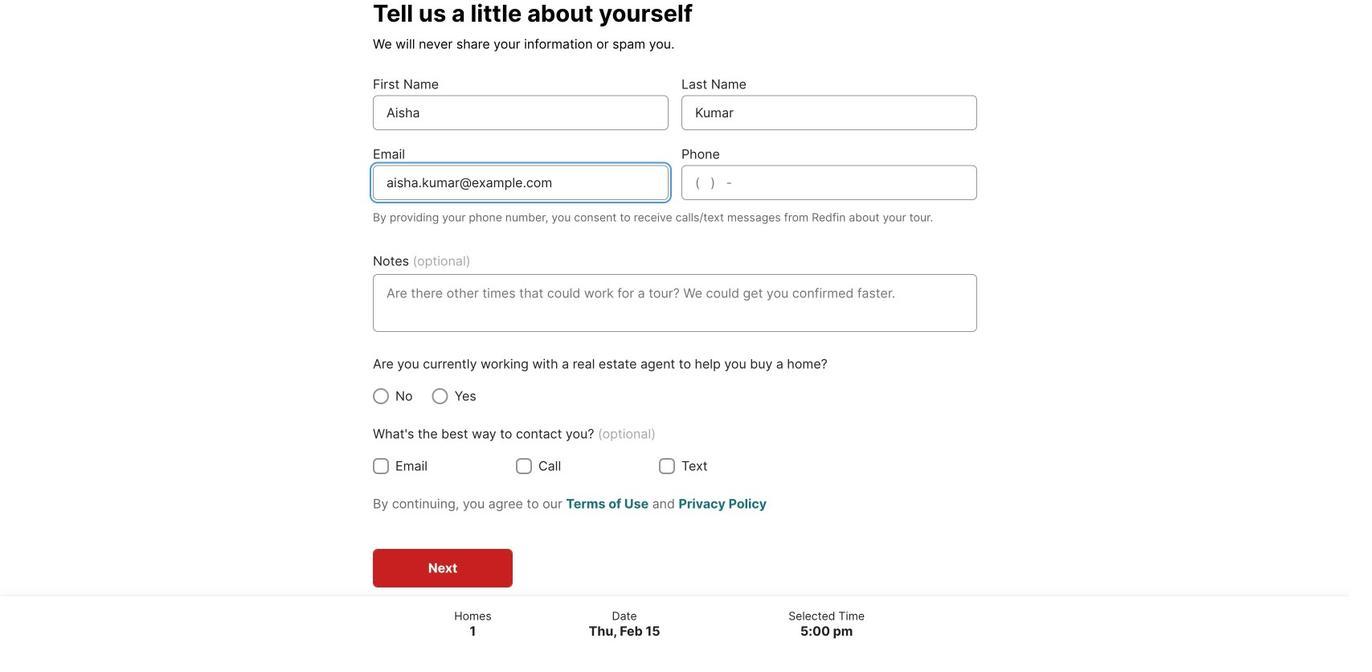 Task type: describe. For each thing, give the bounding box(es) containing it.
none radio inside are you currently working with a real estate agent to help you buy a home? element
[[432, 388, 448, 404]]

none radio inside are you currently working with a real estate agent to help you buy a home? element
[[373, 388, 389, 404]]

Doe text field
[[695, 105, 964, 120]]

what's the best way to contact you? element
[[373, 456, 977, 476]]

are you currently working with a real estate agent to help you buy a home? element
[[373, 386, 977, 406]]

Notes text field
[[387, 283, 964, 322]]



Task type: locate. For each thing, give the bounding box(es) containing it.
(   )   - telephone field
[[695, 175, 964, 190]]

None checkbox
[[373, 458, 389, 474], [516, 458, 532, 474], [659, 458, 675, 474], [373, 458, 389, 474], [516, 458, 532, 474], [659, 458, 675, 474]]

None radio
[[432, 388, 448, 404]]

example@example.com email field
[[387, 175, 655, 190]]

None radio
[[373, 388, 389, 404]]

Jane text field
[[387, 105, 655, 120]]



Task type: vqa. For each thing, say whether or not it's contained in the screenshot.
the right Rent
no



